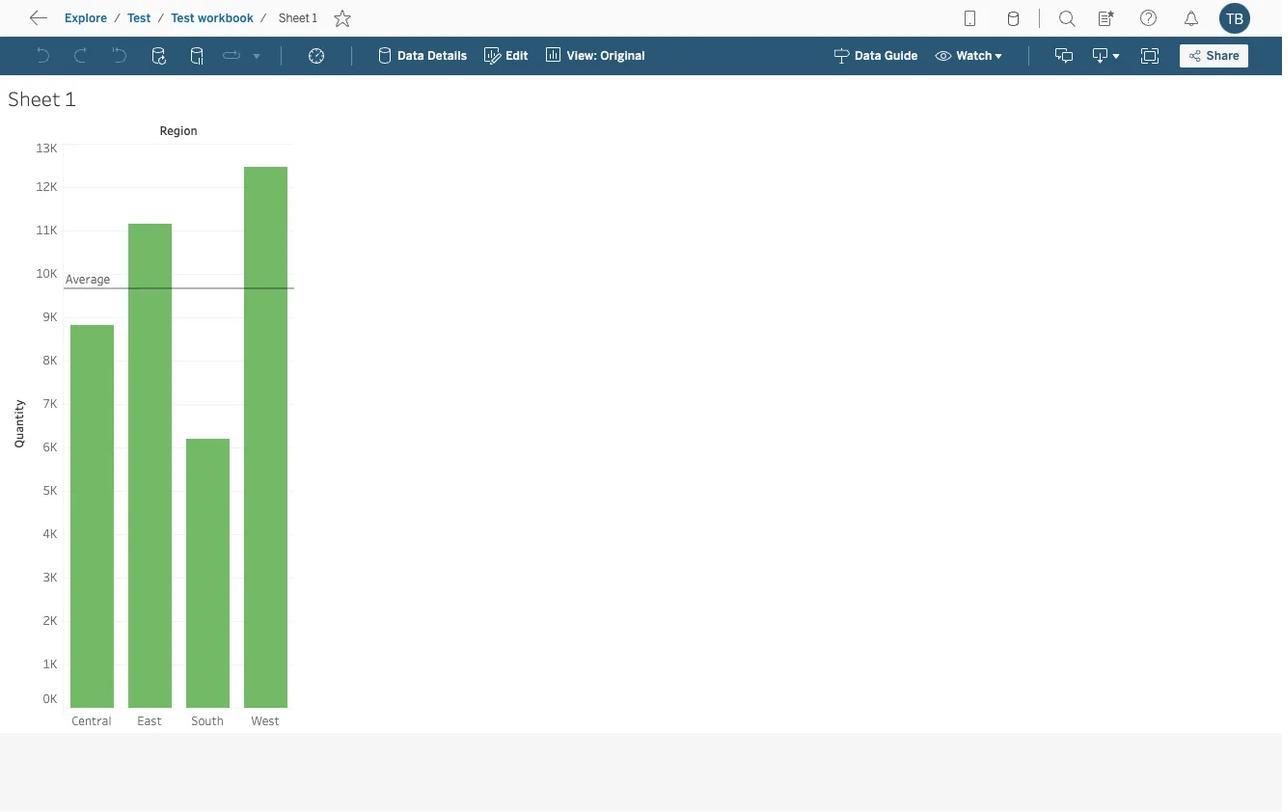 Task type: locate. For each thing, give the bounding box(es) containing it.
test link
[[126, 11, 152, 26]]

to
[[87, 14, 102, 33]]

2 / from the left
[[158, 12, 164, 25]]

test
[[127, 12, 151, 25], [171, 12, 195, 25]]

sheet 1
[[279, 12, 317, 25]]

1 / from the left
[[114, 12, 121, 25]]

skip to content link
[[46, 10, 197, 37]]

0 horizontal spatial /
[[114, 12, 121, 25]]

1 horizontal spatial test
[[171, 12, 195, 25]]

skip
[[50, 14, 83, 33]]

/
[[114, 12, 121, 25], [158, 12, 164, 25], [260, 12, 267, 25]]

0 horizontal spatial test
[[127, 12, 151, 25]]

2 horizontal spatial /
[[260, 12, 267, 25]]

/ left sheet
[[260, 12, 267, 25]]

2 test from the left
[[171, 12, 195, 25]]

/ right test link
[[158, 12, 164, 25]]

explore / test / test workbook /
[[65, 12, 267, 25]]

1 test from the left
[[127, 12, 151, 25]]

/ left test link
[[114, 12, 121, 25]]

1 horizontal spatial /
[[158, 12, 164, 25]]

1
[[312, 12, 317, 25]]



Task type: vqa. For each thing, say whether or not it's contained in the screenshot.
Explore
yes



Task type: describe. For each thing, give the bounding box(es) containing it.
test workbook link
[[170, 11, 255, 26]]

explore link
[[64, 11, 108, 26]]

workbook
[[198, 12, 254, 25]]

sheet 1 element
[[273, 12, 323, 25]]

explore
[[65, 12, 107, 25]]

skip to content
[[50, 14, 166, 33]]

sheet
[[279, 12, 310, 25]]

content
[[106, 14, 166, 33]]

3 / from the left
[[260, 12, 267, 25]]



